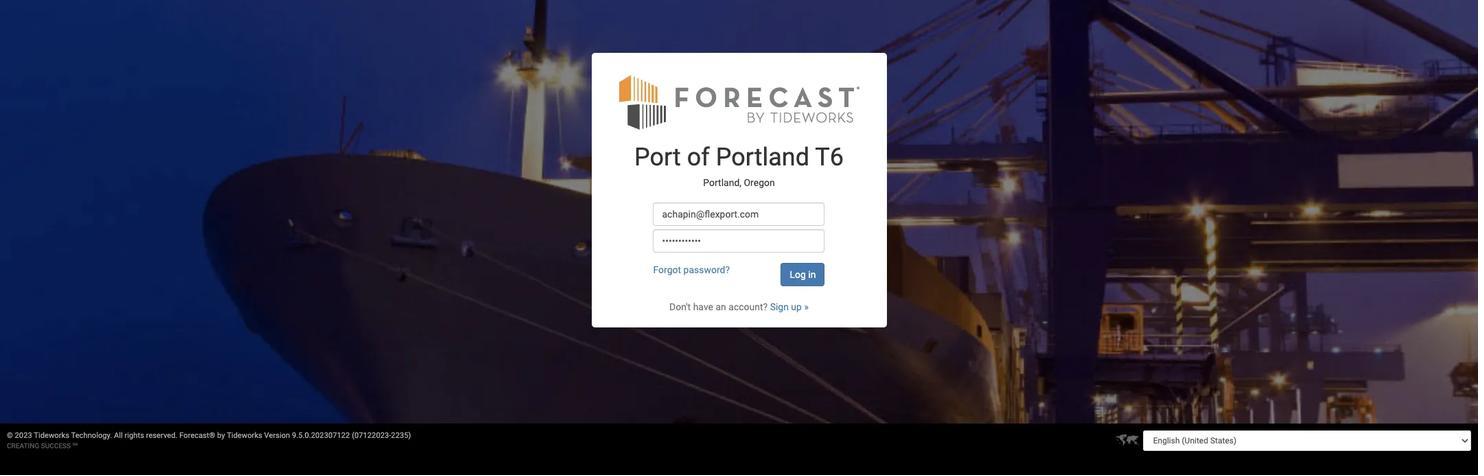 Task type: locate. For each thing, give the bounding box(es) containing it.
Password password field
[[653, 229, 825, 253]]

don't
[[669, 301, 691, 312]]

9.5.0.202307122
[[292, 431, 350, 440]]

tideworks right "by"
[[227, 431, 262, 440]]

1 tideworks from the left
[[34, 431, 69, 440]]

©
[[7, 431, 13, 440]]

sign
[[770, 301, 789, 312]]

sign up » link
[[770, 301, 809, 312]]

forgot password? log in
[[653, 264, 816, 280]]

forecast® by tideworks image
[[619, 73, 859, 130]]

rights
[[125, 431, 144, 440]]

0 horizontal spatial tideworks
[[34, 431, 69, 440]]

1 horizontal spatial tideworks
[[227, 431, 262, 440]]

tideworks up success
[[34, 431, 69, 440]]

℠
[[72, 442, 78, 450]]

account?
[[729, 301, 768, 312]]

»
[[804, 301, 809, 312]]

success
[[41, 442, 71, 450]]

tideworks
[[34, 431, 69, 440], [227, 431, 262, 440]]

forecast®
[[179, 431, 215, 440]]

oregon
[[744, 177, 775, 188]]

technology.
[[71, 431, 112, 440]]

of
[[687, 143, 710, 172]]

t6
[[815, 143, 844, 172]]

reserved.
[[146, 431, 177, 440]]

version
[[264, 431, 290, 440]]

up
[[791, 301, 802, 312]]



Task type: vqa. For each thing, say whether or not it's contained in the screenshot.
have
yes



Task type: describe. For each thing, give the bounding box(es) containing it.
forgot
[[653, 264, 681, 275]]

portland,
[[703, 177, 742, 188]]

2 tideworks from the left
[[227, 431, 262, 440]]

log
[[790, 269, 806, 280]]

2235)
[[391, 431, 411, 440]]

all
[[114, 431, 123, 440]]

an
[[716, 301, 726, 312]]

portland
[[716, 143, 810, 172]]

forgot password? link
[[653, 264, 730, 275]]

in
[[808, 269, 816, 280]]

Email or username text field
[[653, 202, 825, 226]]

password?
[[684, 264, 730, 275]]

creating
[[7, 442, 39, 450]]

port of portland t6 portland, oregon
[[634, 143, 844, 188]]

(07122023-
[[352, 431, 391, 440]]

2023
[[15, 431, 32, 440]]

log in button
[[781, 263, 825, 286]]

have
[[693, 301, 713, 312]]

port
[[634, 143, 681, 172]]

© 2023 tideworks technology. all rights reserved. forecast® by tideworks version 9.5.0.202307122 (07122023-2235) creating success ℠
[[7, 431, 411, 450]]

by
[[217, 431, 225, 440]]

don't have an account? sign up »
[[669, 301, 809, 312]]



